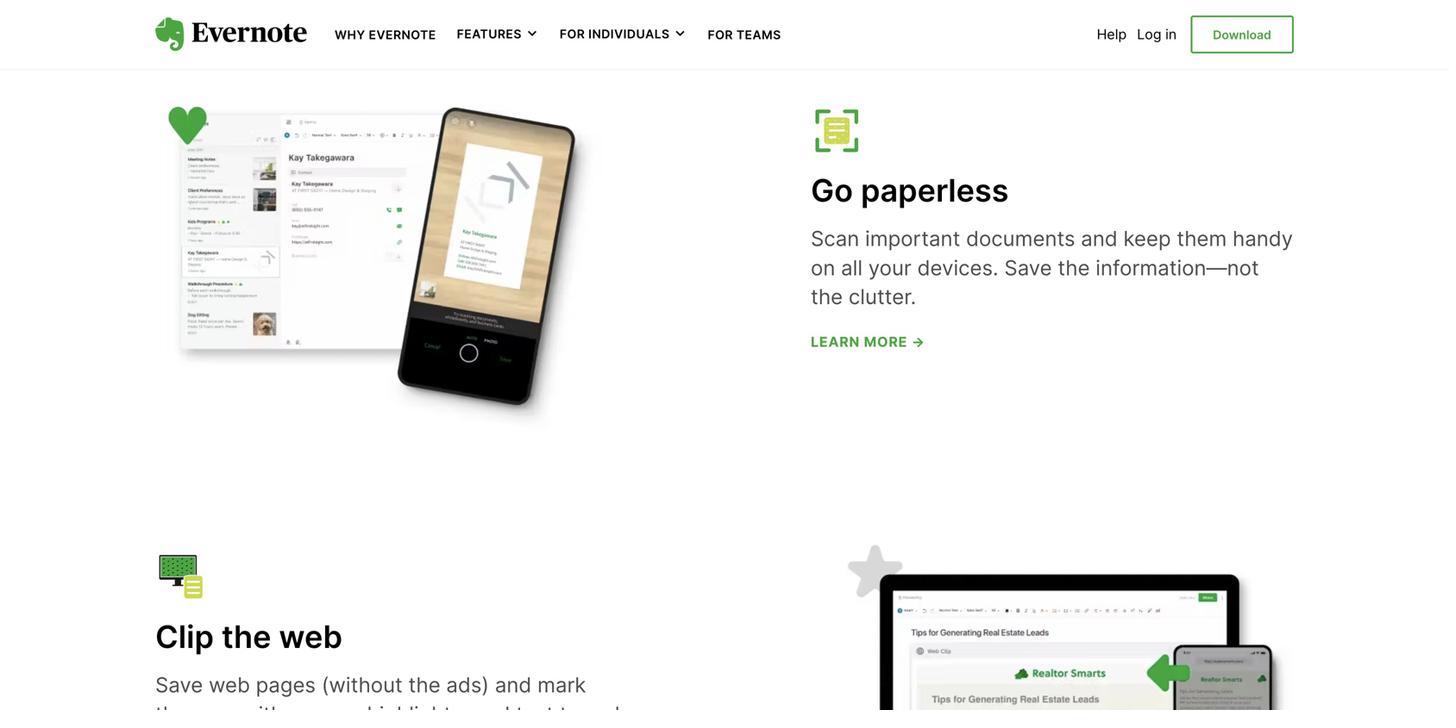 Task type: vqa. For each thing, say whether or not it's contained in the screenshot.
highlights,
yes



Task type: locate. For each thing, give the bounding box(es) containing it.
text
[[516, 702, 554, 711]]

save down the documents at the top of page
[[1004, 255, 1052, 281]]

save
[[1004, 255, 1052, 281], [155, 673, 203, 698]]

and left keep
[[1081, 226, 1118, 252]]

web up pages
[[279, 618, 342, 656]]

web inside save web pages (without the ads) and mark them up with arrows, highlights, and text to mak
[[209, 673, 250, 698]]

download link
[[1191, 16, 1294, 53]]

0 vertical spatial web
[[279, 618, 342, 656]]

clip
[[155, 618, 214, 656]]

1 vertical spatial save
[[155, 673, 203, 698]]

0 vertical spatial them
[[1177, 226, 1227, 252]]

for left "individuals"
[[560, 27, 585, 42]]

the
[[1058, 255, 1090, 281], [811, 284, 843, 310], [222, 618, 271, 656], [408, 673, 441, 698]]

0 horizontal spatial web
[[209, 673, 250, 698]]

1 vertical spatial web
[[209, 673, 250, 698]]

web clipper icon image
[[155, 552, 207, 603]]

mark
[[537, 673, 586, 698]]

them left up
[[155, 702, 205, 711]]

them up "information—not"
[[1177, 226, 1227, 252]]

to
[[560, 702, 579, 711]]

for individuals button
[[560, 26, 687, 43]]

1 vertical spatial them
[[155, 702, 205, 711]]

for inside 'link'
[[708, 28, 733, 42]]

0 vertical spatial and
[[1081, 226, 1118, 252]]

help link
[[1097, 26, 1127, 43]]

0 horizontal spatial for
[[560, 27, 585, 42]]

for individuals
[[560, 27, 670, 42]]

web up up
[[209, 673, 250, 698]]

up
[[211, 702, 236, 711]]

save down clip
[[155, 673, 203, 698]]

for
[[560, 27, 585, 42], [708, 28, 733, 42]]

1 horizontal spatial web
[[279, 618, 342, 656]]

and up text
[[495, 673, 532, 698]]

the right clip
[[222, 618, 271, 656]]

them inside scan important documents and keep them handy on all your devices. save the information—not the clutter.
[[1177, 226, 1227, 252]]

why evernote link
[[335, 26, 436, 43]]

0 horizontal spatial them
[[155, 702, 205, 711]]

log in
[[1137, 26, 1177, 43]]

features button
[[457, 26, 539, 43]]

and down ads)
[[474, 702, 510, 711]]

a phone showcasing the document scanning feature of evernote image
[[155, 91, 604, 435]]

1 horizontal spatial them
[[1177, 226, 1227, 252]]

help
[[1097, 26, 1127, 43]]

the down on at the right top of the page
[[811, 284, 843, 310]]

1 vertical spatial and
[[495, 673, 532, 698]]

more
[[864, 334, 908, 351]]

log
[[1137, 26, 1162, 43]]

save web pages (without the ads) and mark them up with arrows, highlights, and text to mak
[[155, 673, 638, 711]]

web
[[279, 618, 342, 656], [209, 673, 250, 698]]

and
[[1081, 226, 1118, 252], [495, 673, 532, 698], [474, 702, 510, 711]]

them
[[1177, 226, 1227, 252], [155, 702, 205, 711]]

for inside 'button'
[[560, 27, 585, 42]]

1 horizontal spatial save
[[1004, 255, 1052, 281]]

log in link
[[1137, 26, 1177, 43]]

0 horizontal spatial save
[[155, 673, 203, 698]]

learn
[[811, 334, 860, 351]]

the up highlights,
[[408, 673, 441, 698]]

for teams
[[708, 28, 781, 42]]

1 horizontal spatial for
[[708, 28, 733, 42]]

0 vertical spatial save
[[1004, 255, 1052, 281]]

ads)
[[446, 673, 489, 698]]

for left teams at top
[[708, 28, 733, 42]]

in
[[1165, 26, 1177, 43]]

(without
[[321, 673, 403, 698]]

save inside scan important documents and keep them handy on all your devices. save the information—not the clutter.
[[1004, 255, 1052, 281]]

features
[[457, 27, 522, 42]]

document scanning icon image
[[811, 105, 863, 156]]



Task type: describe. For each thing, give the bounding box(es) containing it.
on
[[811, 255, 835, 281]]

learn more → link
[[811, 334, 925, 351]]

them inside save web pages (without the ads) and mark them up with arrows, highlights, and text to mak
[[155, 702, 205, 711]]

download
[[1213, 28, 1271, 42]]

for for for teams
[[708, 28, 733, 42]]

scan important documents and keep them handy on all your devices. save the information—not the clutter.
[[811, 226, 1293, 310]]

information—not
[[1096, 255, 1259, 281]]

your
[[868, 255, 912, 281]]

clutter.
[[849, 284, 916, 310]]

for for for individuals
[[560, 27, 585, 42]]

important
[[865, 226, 960, 252]]

individuals
[[588, 27, 670, 42]]

paperless
[[861, 172, 1009, 209]]

clip the web
[[155, 618, 342, 656]]

the inside save web pages (without the ads) and mark them up with arrows, highlights, and text to mak
[[408, 673, 441, 698]]

evernote logo image
[[155, 17, 307, 52]]

handy
[[1233, 226, 1293, 252]]

→
[[912, 334, 925, 351]]

highlights,
[[367, 702, 468, 711]]

go paperless
[[811, 172, 1009, 209]]

arrows,
[[289, 702, 361, 711]]

scan
[[811, 226, 859, 252]]

2 vertical spatial and
[[474, 702, 510, 711]]

go
[[811, 172, 853, 209]]

for teams link
[[708, 26, 781, 43]]

the down the documents at the top of page
[[1058, 255, 1090, 281]]

pages
[[256, 673, 316, 698]]

devices.
[[917, 255, 999, 281]]

teams
[[737, 28, 781, 42]]

showcase of the web clipper feature of evernote image
[[845, 546, 1294, 711]]

with
[[242, 702, 283, 711]]

documents
[[966, 226, 1075, 252]]

evernote
[[369, 28, 436, 42]]

and inside scan important documents and keep them handy on all your devices. save the information—not the clutter.
[[1081, 226, 1118, 252]]

learn more →
[[811, 334, 925, 351]]

keep
[[1124, 226, 1171, 252]]

all
[[841, 255, 863, 281]]

why evernote
[[335, 28, 436, 42]]

save inside save web pages (without the ads) and mark them up with arrows, highlights, and text to mak
[[155, 673, 203, 698]]

why
[[335, 28, 365, 42]]



